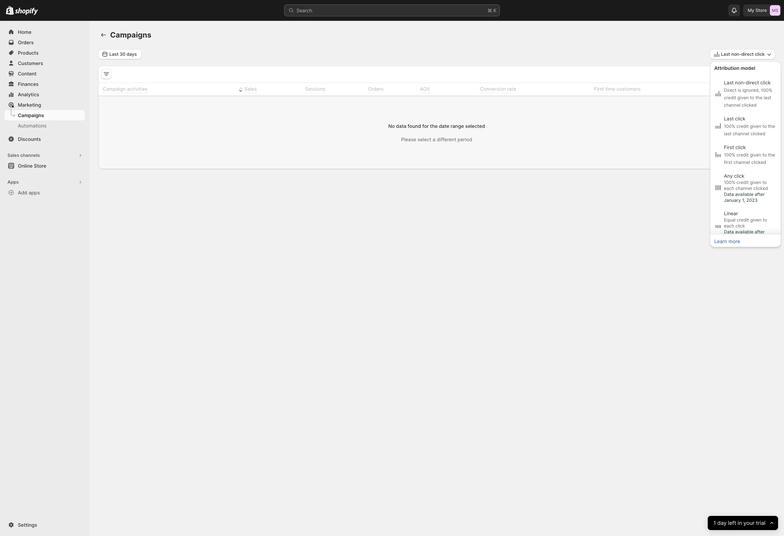 Task type: locate. For each thing, give the bounding box(es) containing it.
menu
[[713, 76, 780, 243]]

2 after from the top
[[756, 229, 766, 235]]

0 vertical spatial last
[[764, 95, 772, 101]]

1 vertical spatial sales
[[7, 153, 19, 158]]

0 vertical spatial direct
[[742, 51, 754, 57]]

store right my
[[756, 7, 768, 13]]

given down first click 100% credit given to the first channel clicked
[[751, 180, 762, 185]]

2 data from the top
[[725, 229, 735, 235]]

for
[[423, 123, 429, 129]]

0 vertical spatial campaigns
[[110, 31, 151, 39]]

last for last non-direct click
[[722, 51, 731, 57]]

0 horizontal spatial store
[[34, 163, 46, 169]]

1 vertical spatial first
[[725, 144, 735, 150]]

0 vertical spatial january
[[725, 198, 742, 203]]

last for last 30 days
[[109, 51, 119, 57]]

sales inside button
[[7, 153, 19, 158]]

1 horizontal spatial orders
[[368, 86, 384, 92]]

to up first click 100% credit given to the first channel clicked
[[763, 124, 768, 129]]

1 vertical spatial after
[[756, 229, 766, 235]]

shopify image
[[15, 8, 38, 15]]

1 january from the top
[[725, 198, 742, 203]]

linear
[[725, 211, 739, 217]]

the down ignored,
[[756, 95, 763, 101]]

each down equal
[[725, 223, 735, 229]]

100% for last click
[[725, 124, 736, 129]]

credit right equal
[[738, 217, 750, 223]]

2 january from the top
[[725, 235, 742, 241]]

online store link
[[4, 161, 85, 171]]

30
[[120, 51, 126, 57]]

direct inside last non-direct click direct is ignored, 100% credit given to the last channel clicked
[[747, 80, 760, 86]]

time
[[606, 86, 616, 92]]

to down last click 100% credit given to the last channel clicked
[[763, 152, 768, 158]]

campaign
[[103, 86, 126, 92]]

click up the model
[[756, 51, 765, 57]]

1 vertical spatial orders
[[368, 86, 384, 92]]

first time customers
[[595, 86, 641, 92]]

available up more
[[736, 229, 754, 235]]

1, right more
[[743, 235, 746, 241]]

1 available from the top
[[736, 192, 754, 197]]

given inside any click 100% credit given to each channel clicked data available after january 1, 2023
[[751, 180, 762, 185]]

last 30 days
[[109, 51, 137, 57]]

the
[[756, 95, 763, 101], [430, 123, 438, 129], [769, 124, 776, 129], [769, 152, 776, 158]]

1, inside linear equal credit given to each click data available after january 1, 2023
[[743, 235, 746, 241]]

2023
[[747, 198, 758, 203], [747, 235, 758, 241]]

2 each from the top
[[725, 223, 735, 229]]

last up first
[[725, 131, 732, 137]]

1 vertical spatial non-
[[736, 80, 747, 86]]

1 vertical spatial january
[[725, 235, 742, 241]]

2 2023 from the top
[[747, 235, 758, 241]]

channel down direct
[[725, 102, 741, 108]]

1 vertical spatial 1,
[[743, 235, 746, 241]]

credit for last click
[[737, 124, 749, 129]]

last inside dropdown button
[[109, 51, 119, 57]]

given down is
[[738, 95, 749, 101]]

100% down the any
[[725, 180, 736, 185]]

after inside linear equal credit given to each click data available after january 1, 2023
[[756, 229, 766, 235]]

clicked inside last non-direct click direct is ignored, 100% credit given to the last channel clicked
[[742, 102, 757, 108]]

credit inside any click 100% credit given to each channel clicked data available after january 1, 2023
[[737, 180, 749, 185]]

direct up the model
[[742, 51, 754, 57]]

learn
[[715, 239, 728, 245]]

1 horizontal spatial store
[[756, 7, 768, 13]]

the inside first click 100% credit given to the first channel clicked
[[769, 152, 776, 158]]

menu containing last non-direct click
[[713, 76, 780, 243]]

given for first click
[[751, 152, 762, 158]]

1 horizontal spatial customers
[[747, 86, 771, 92]]

non- for last non-direct click direct is ignored, 100% credit given to the last channel clicked
[[736, 80, 747, 86]]

credit down first click 100% credit given to the first channel clicked
[[737, 180, 749, 185]]

100% right ignored,
[[762, 87, 773, 93]]

last down direct
[[725, 116, 734, 122]]

100% inside last click 100% credit given to the last channel clicked
[[725, 124, 736, 129]]

clicked inside last click 100% credit given to the last channel clicked
[[751, 131, 766, 137]]

last non-direct click direct is ignored, 100% credit given to the last channel clicked
[[725, 80, 773, 108]]

my store image
[[771, 5, 781, 16]]

more
[[729, 239, 741, 245]]

0 vertical spatial sales
[[245, 86, 257, 92]]

last left 30
[[109, 51, 119, 57]]

given
[[738, 95, 749, 101], [751, 124, 762, 129], [751, 152, 762, 158], [751, 180, 762, 185], [751, 217, 762, 223]]

1 horizontal spatial first
[[725, 144, 735, 150]]

available inside linear equal credit given to each click data available after january 1, 2023
[[736, 229, 754, 235]]

to for any click
[[763, 180, 768, 185]]

clicked up any click 100% credit given to each channel clicked data available after january 1, 2023
[[752, 160, 767, 165]]

2023 inside linear equal credit given to each click data available after january 1, 2023
[[747, 235, 758, 241]]

1 vertical spatial direct
[[747, 80, 760, 86]]

non-
[[732, 51, 742, 57], [736, 80, 747, 86]]

1, up linear equal credit given to each click data available after january 1, 2023
[[743, 198, 746, 203]]

home
[[18, 29, 32, 35]]

returning customers
[[723, 86, 771, 92]]

0 vertical spatial non-
[[732, 51, 742, 57]]

data up learn more link
[[725, 229, 735, 235]]

click inside 'dropdown button'
[[756, 51, 765, 57]]

first
[[595, 86, 605, 92], [725, 144, 735, 150]]

given inside last click 100% credit given to the last channel clicked
[[751, 124, 762, 129]]

data down the any
[[725, 192, 735, 197]]

0 horizontal spatial customers
[[617, 86, 641, 92]]

last inside 'dropdown button'
[[722, 51, 731, 57]]

first left time
[[595, 86, 605, 92]]

direct
[[742, 51, 754, 57], [747, 80, 760, 86]]

orders inside orders link
[[18, 39, 34, 45]]

last up attribution
[[722, 51, 731, 57]]

given inside linear equal credit given to each click data available after january 1, 2023
[[751, 217, 762, 223]]

1 vertical spatial available
[[736, 229, 754, 235]]

available up linear
[[736, 192, 754, 197]]

1, inside any click 100% credit given to each channel clicked data available after january 1, 2023
[[743, 198, 746, 203]]

0 horizontal spatial orders
[[18, 39, 34, 45]]

data inside linear equal credit given to each click data available after january 1, 2023
[[725, 229, 735, 235]]

first for first time customers
[[595, 86, 605, 92]]

1 customers from the left
[[617, 86, 641, 92]]

finances
[[18, 81, 39, 87]]

2023 right more
[[747, 235, 758, 241]]

any
[[725, 173, 733, 179]]

click up returning customers
[[761, 80, 771, 86]]

1 horizontal spatial sales
[[245, 86, 257, 92]]

customers right time
[[617, 86, 641, 92]]

1 vertical spatial each
[[725, 223, 735, 229]]

non- inside last non-direct click direct is ignored, 100% credit given to the last channel clicked
[[736, 80, 747, 86]]

a
[[433, 137, 436, 143]]

credit up first click 100% credit given to the first channel clicked
[[737, 124, 749, 129]]

1 vertical spatial last
[[725, 131, 732, 137]]

days
[[127, 51, 137, 57]]

non- up attribution model
[[732, 51, 742, 57]]

0 horizontal spatial last
[[725, 131, 732, 137]]

learn more link
[[715, 239, 741, 245]]

settings link
[[4, 520, 85, 531]]

available
[[736, 192, 754, 197], [736, 229, 754, 235]]

each inside linear equal credit given to each click data available after january 1, 2023
[[725, 223, 735, 229]]

shopify image
[[6, 6, 14, 15]]

1 vertical spatial 2023
[[747, 235, 758, 241]]

0 vertical spatial 2023
[[747, 198, 758, 203]]

click right the any
[[735, 173, 745, 179]]

last down returning customers
[[764, 95, 772, 101]]

store down sales channels button
[[34, 163, 46, 169]]

last
[[109, 51, 119, 57], [722, 51, 731, 57], [725, 80, 734, 86], [725, 116, 734, 122]]

last inside last click 100% credit given to the last channel clicked
[[725, 116, 734, 122]]

equal
[[725, 217, 736, 223]]

click down last non-direct click direct is ignored, 100% credit given to the last channel clicked
[[736, 116, 746, 122]]

no
[[389, 123, 395, 129]]

content link
[[4, 69, 85, 79]]

data inside any click 100% credit given to each channel clicked data available after january 1, 2023
[[725, 192, 735, 197]]

100% up first click 100% credit given to the first channel clicked
[[725, 124, 736, 129]]

online
[[18, 163, 33, 169]]

january
[[725, 198, 742, 203], [725, 235, 742, 241]]

store for my store
[[756, 7, 768, 13]]

credit inside first click 100% credit given to the first channel clicked
[[737, 152, 749, 158]]

credit for first click
[[737, 152, 749, 158]]

the inside last non-direct click direct is ignored, 100% credit given to the last channel clicked
[[756, 95, 763, 101]]

learn more
[[715, 239, 741, 245]]

to right equal
[[764, 217, 768, 223]]

click down equal
[[736, 223, 746, 229]]

automations link
[[4, 121, 85, 131]]

content
[[18, 71, 37, 77]]

campaigns up automations
[[18, 112, 44, 118]]

k
[[494, 7, 497, 13]]

apps
[[7, 179, 19, 185]]

january inside linear equal credit given to each click data available after january 1, 2023
[[725, 235, 742, 241]]

first inside first click 100% credit given to the first channel clicked
[[725, 144, 735, 150]]

clicked up first click 100% credit given to the first channel clicked
[[751, 131, 766, 137]]

click inside last non-direct click direct is ignored, 100% credit given to the last channel clicked
[[761, 80, 771, 86]]

100% inside first click 100% credit given to the first channel clicked
[[725, 152, 736, 158]]

credit down last click 100% credit given to the last channel clicked
[[737, 152, 749, 158]]

1 after from the top
[[756, 192, 766, 197]]

0 vertical spatial data
[[725, 192, 735, 197]]

products link
[[4, 48, 85, 58]]

customers
[[18, 60, 43, 66]]

to inside last non-direct click direct is ignored, 100% credit given to the last channel clicked
[[751, 95, 755, 101]]

0 vertical spatial first
[[595, 86, 605, 92]]

the up first click 100% credit given to the first channel clicked
[[769, 124, 776, 129]]

direct for last non-direct click
[[742, 51, 754, 57]]

non- up is
[[736, 80, 747, 86]]

attribution
[[715, 65, 740, 71]]

sales for sales
[[245, 86, 257, 92]]

1 day left in your trial
[[714, 520, 766, 527]]

100% inside any click 100% credit given to each channel clicked data available after january 1, 2023
[[725, 180, 736, 185]]

each inside any click 100% credit given to each channel clicked data available after january 1, 2023
[[725, 186, 735, 191]]

available inside any click 100% credit given to each channel clicked data available after january 1, 2023
[[736, 192, 754, 197]]

store inside button
[[34, 163, 46, 169]]

1 vertical spatial store
[[34, 163, 46, 169]]

0 vertical spatial available
[[736, 192, 754, 197]]

discounts
[[18, 136, 41, 142]]

1 2023 from the top
[[747, 198, 758, 203]]

⌘
[[488, 7, 493, 13]]

store
[[756, 7, 768, 13], [34, 163, 46, 169]]

channel
[[725, 102, 741, 108], [733, 131, 750, 137], [734, 160, 751, 165], [736, 186, 753, 191]]

last inside last non-direct click direct is ignored, 100% credit given to the last channel clicked
[[764, 95, 772, 101]]

sales inside button
[[245, 86, 257, 92]]

given up first click 100% credit given to the first channel clicked
[[751, 124, 762, 129]]

the right for
[[430, 123, 438, 129]]

model
[[741, 65, 756, 71]]

1,
[[743, 198, 746, 203], [743, 235, 746, 241]]

campaigns
[[110, 31, 151, 39], [18, 112, 44, 118]]

non- inside 'dropdown button'
[[732, 51, 742, 57]]

0 vertical spatial 1,
[[743, 198, 746, 203]]

channel right first
[[734, 160, 751, 165]]

1 vertical spatial data
[[725, 229, 735, 235]]

1 each from the top
[[725, 186, 735, 191]]

credit down direct
[[725, 95, 737, 101]]

please
[[401, 137, 417, 143]]

first click 100% credit given to the first channel clicked
[[725, 144, 776, 165]]

0 horizontal spatial first
[[595, 86, 605, 92]]

products
[[18, 50, 39, 56]]

to inside any click 100% credit given to each channel clicked data available after january 1, 2023
[[763, 180, 768, 185]]

after
[[756, 192, 766, 197], [756, 229, 766, 235]]

0 horizontal spatial sales
[[7, 153, 19, 158]]

given right equal
[[751, 217, 762, 223]]

range
[[451, 123, 464, 129]]

to down first click 100% credit given to the first channel clicked
[[763, 180, 768, 185]]

1 1, from the top
[[743, 198, 746, 203]]

my store
[[749, 7, 768, 13]]

0 vertical spatial each
[[725, 186, 735, 191]]

to down ignored,
[[751, 95, 755, 101]]

1 data from the top
[[725, 192, 735, 197]]

data
[[725, 192, 735, 197], [725, 229, 735, 235]]

clicked inside any click 100% credit given to each channel clicked data available after january 1, 2023
[[754, 186, 769, 191]]

last 30 days button
[[98, 49, 141, 60]]

direct inside last non-direct click 'dropdown button'
[[742, 51, 754, 57]]

clicked down first click 100% credit given to the first channel clicked
[[754, 186, 769, 191]]

direct
[[725, 87, 737, 93]]

customers right is
[[747, 86, 771, 92]]

select
[[418, 137, 432, 143]]

first inside button
[[595, 86, 605, 92]]

sales
[[245, 86, 257, 92], [7, 153, 19, 158]]

channels
[[20, 153, 40, 158]]

channel up linear
[[736, 186, 753, 191]]

1 vertical spatial campaigns
[[18, 112, 44, 118]]

1 horizontal spatial last
[[764, 95, 772, 101]]

0 vertical spatial after
[[756, 192, 766, 197]]

left
[[729, 520, 737, 527]]

credit inside last click 100% credit given to the last channel clicked
[[737, 124, 749, 129]]

orders inside the orders button
[[368, 86, 384, 92]]

100% up first
[[725, 152, 736, 158]]

2 available from the top
[[736, 229, 754, 235]]

2 1, from the top
[[743, 235, 746, 241]]

marketing link
[[4, 100, 85, 110]]

the down last click 100% credit given to the last channel clicked
[[769, 152, 776, 158]]

to
[[751, 95, 755, 101], [763, 124, 768, 129], [763, 152, 768, 158], [763, 180, 768, 185], [764, 217, 768, 223]]

automations
[[18, 123, 47, 129]]

orders
[[18, 39, 34, 45], [368, 86, 384, 92]]

0 horizontal spatial campaigns
[[18, 112, 44, 118]]

0 vertical spatial orders
[[18, 39, 34, 45]]

home link
[[4, 27, 85, 37]]

each down the any
[[725, 186, 735, 191]]

2023 inside any click 100% credit given to each channel clicked data available after january 1, 2023
[[747, 198, 758, 203]]

direct up ignored,
[[747, 80, 760, 86]]

no data found for the date range selected
[[389, 123, 486, 129]]

to inside first click 100% credit given to the first channel clicked
[[763, 152, 768, 158]]

click inside linear equal credit given to each click data available after january 1, 2023
[[736, 223, 746, 229]]

click
[[756, 51, 765, 57], [761, 80, 771, 86], [736, 116, 746, 122], [736, 144, 746, 150], [735, 173, 745, 179], [736, 223, 746, 229]]

click down last click 100% credit given to the last channel clicked
[[736, 144, 746, 150]]

last inside last non-direct click direct is ignored, 100% credit given to the last channel clicked
[[725, 80, 734, 86]]

campaigns up days
[[110, 31, 151, 39]]

last
[[764, 95, 772, 101], [725, 131, 732, 137]]

clicked down ignored,
[[742, 102, 757, 108]]

0 vertical spatial store
[[756, 7, 768, 13]]

to inside last click 100% credit given to the last channel clicked
[[763, 124, 768, 129]]

apps
[[29, 190, 40, 196]]

given down last click 100% credit given to the last channel clicked
[[751, 152, 762, 158]]

last up direct
[[725, 80, 734, 86]]

add
[[18, 190, 27, 196]]

given inside first click 100% credit given to the first channel clicked
[[751, 152, 762, 158]]

channel inside first click 100% credit given to the first channel clicked
[[734, 160, 751, 165]]

2023 up linear equal credit given to each click data available after january 1, 2023
[[747, 198, 758, 203]]

last inside last click 100% credit given to the last channel clicked
[[725, 131, 732, 137]]

first up first
[[725, 144, 735, 150]]

channel up first click 100% credit given to the first channel clicked
[[733, 131, 750, 137]]

attribution model
[[715, 65, 756, 71]]



Task type: describe. For each thing, give the bounding box(es) containing it.
click inside any click 100% credit given to each channel clicked data available after january 1, 2023
[[735, 173, 745, 179]]

last click 100% credit given to the last channel clicked
[[725, 116, 776, 137]]

sessions
[[305, 86, 326, 92]]

orders for orders link
[[18, 39, 34, 45]]

sales channels
[[7, 153, 40, 158]]

selected
[[466, 123, 486, 129]]

100% for first click
[[725, 152, 736, 158]]

add apps button
[[4, 188, 85, 198]]

discounts link
[[4, 134, 85, 144]]

clicked inside first click 100% credit given to the first channel clicked
[[752, 160, 767, 165]]

after inside any click 100% credit given to each channel clicked data available after january 1, 2023
[[756, 192, 766, 197]]

100% for any click
[[725, 180, 736, 185]]

activities
[[127, 86, 148, 92]]

your
[[744, 520, 755, 527]]

settings
[[18, 523, 37, 529]]

in
[[738, 520, 743, 527]]

period
[[458, 137, 473, 143]]

1
[[714, 520, 716, 527]]

channel inside last click 100% credit given to the last channel clicked
[[733, 131, 750, 137]]

sessions button
[[297, 84, 327, 95]]

analytics link
[[4, 89, 85, 100]]

click inside last click 100% credit given to the last channel clicked
[[736, 116, 746, 122]]

conversion
[[480, 86, 506, 92]]

online store
[[18, 163, 46, 169]]

my
[[749, 7, 755, 13]]

linear equal credit given to each click data available after january 1, 2023
[[725, 211, 768, 241]]

online store button
[[0, 161, 89, 171]]

day
[[718, 520, 727, 527]]

to for first click
[[763, 152, 768, 158]]

to for last click
[[763, 124, 768, 129]]

to inside linear equal credit given to each click data available after january 1, 2023
[[764, 217, 768, 223]]

aov
[[420, 86, 430, 92]]

apps button
[[4, 177, 85, 188]]

search
[[297, 7, 313, 13]]

sales button
[[236, 84, 258, 95]]

campaign activities
[[103, 86, 148, 92]]

marketing
[[18, 102, 41, 108]]

⌘ k
[[488, 7, 497, 13]]

given for any click
[[751, 180, 762, 185]]

first
[[725, 160, 733, 165]]

orders for the orders button in the top of the page
[[368, 86, 384, 92]]

trial
[[757, 520, 766, 527]]

last for last click 100% credit given to the last channel clicked
[[725, 116, 734, 122]]

ignored,
[[743, 87, 760, 93]]

is
[[739, 87, 742, 93]]

last non-direct click
[[722, 51, 765, 57]]

last non-direct click button
[[711, 49, 776, 60]]

data
[[396, 123, 407, 129]]

channel inside last non-direct click direct is ignored, 100% credit given to the last channel clicked
[[725, 102, 741, 108]]

credit for any click
[[737, 180, 749, 185]]

finances link
[[4, 79, 85, 89]]

given inside last non-direct click direct is ignored, 100% credit given to the last channel clicked
[[738, 95, 749, 101]]

credit inside last non-direct click direct is ignored, 100% credit given to the last channel clicked
[[725, 95, 737, 101]]

add apps
[[18, 190, 40, 196]]

the inside last click 100% credit given to the last channel clicked
[[769, 124, 776, 129]]

direct for last non-direct click direct is ignored, 100% credit given to the last channel clicked
[[747, 80, 760, 86]]

customers link
[[4, 58, 85, 69]]

conversion rate
[[480, 86, 517, 92]]

first time customers button
[[586, 84, 642, 95]]

date
[[439, 123, 450, 129]]

sales channels button
[[4, 150, 85, 161]]

sales for sales channels
[[7, 153, 19, 158]]

non- for last non-direct click
[[732, 51, 742, 57]]

last for last non-direct click direct is ignored, 100% credit given to the last channel clicked
[[725, 80, 734, 86]]

found
[[408, 123, 421, 129]]

returning customers button
[[715, 84, 772, 95]]

click inside first click 100% credit given to the first channel clicked
[[736, 144, 746, 150]]

january inside any click 100% credit given to each channel clicked data available after january 1, 2023
[[725, 198, 742, 203]]

100% inside last non-direct click direct is ignored, 100% credit given to the last channel clicked
[[762, 87, 773, 93]]

analytics
[[18, 92, 39, 98]]

store for online store
[[34, 163, 46, 169]]

1 horizontal spatial campaigns
[[110, 31, 151, 39]]

rate
[[508, 86, 517, 92]]

campaigns link
[[4, 110, 85, 121]]

channel inside any click 100% credit given to each channel clicked data available after january 1, 2023
[[736, 186, 753, 191]]

please select a different period
[[401, 137, 473, 143]]

given for last click
[[751, 124, 762, 129]]

first for first click 100% credit given to the first channel clicked
[[725, 144, 735, 150]]

2 customers from the left
[[747, 86, 771, 92]]

1 day left in your trial button
[[708, 517, 779, 531]]

aov button
[[412, 84, 431, 95]]

orders button
[[360, 84, 385, 95]]

orders link
[[4, 37, 85, 48]]

returning
[[723, 86, 745, 92]]

any click 100% credit given to each channel clicked data available after january 1, 2023
[[725, 173, 769, 203]]

different
[[437, 137, 457, 143]]

credit inside linear equal credit given to each click data available after january 1, 2023
[[738, 217, 750, 223]]



Task type: vqa. For each thing, say whether or not it's contained in the screenshot.
add variant button
no



